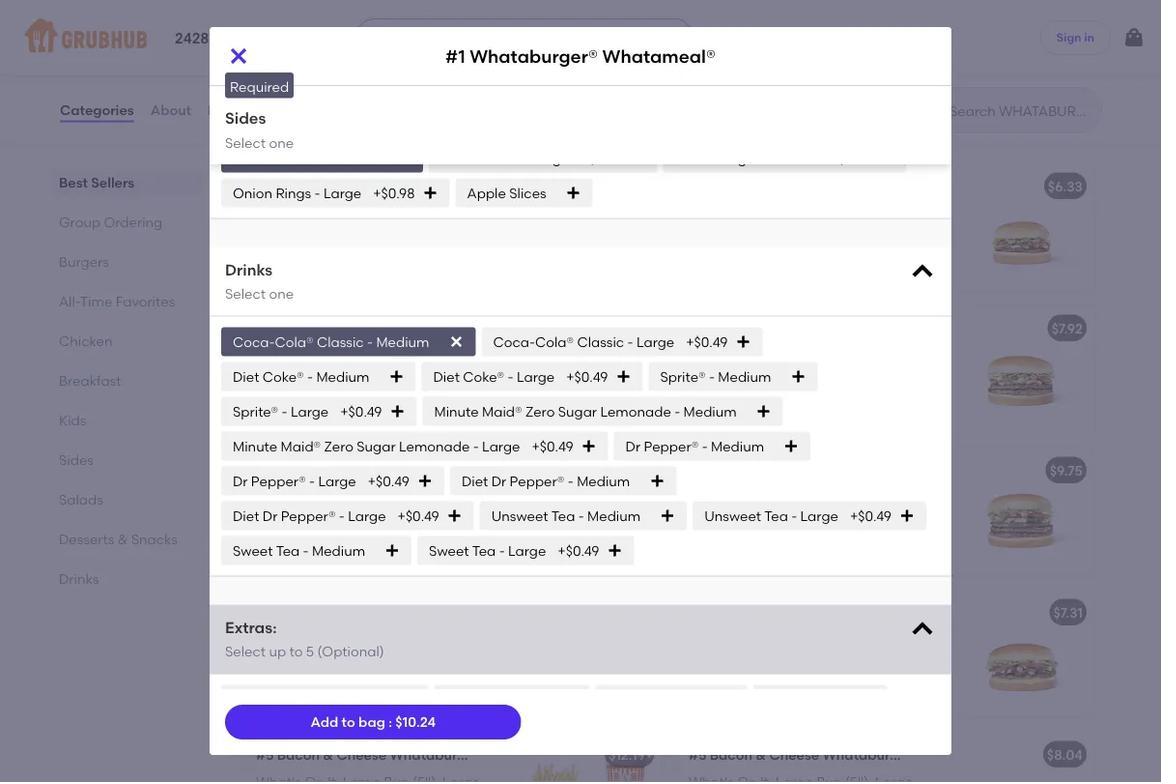 Task type: locate. For each thing, give the bounding box(es) containing it.
zero for minute maid® zero sugar lemonade - medium
[[526, 403, 555, 420]]

1 vertical spatial one
[[269, 134, 294, 151]]

all-
[[59, 293, 80, 309]]

patty
[[722, 225, 757, 241], [722, 367, 757, 383], [289, 371, 323, 387], [289, 509, 323, 525], [722, 509, 757, 525]]

2 #5 from the left
[[689, 746, 707, 763]]

classic for large
[[578, 334, 625, 350]]

1 jalapeño from the left
[[277, 604, 341, 621]]

sweet down diet dr pepper® - large
[[233, 543, 273, 559]]

0 horizontal spatial triple
[[277, 462, 314, 479]]

(3), down #3 triple meat whataburger®
[[787, 509, 807, 525]]

1 horizontal spatial unsweet
[[705, 508, 762, 524]]

best seller up coca-cola® classic - medium at top
[[268, 300, 327, 314]]

1 #5 from the left
[[256, 746, 274, 763]]

triple for #3 triple meat whataburger® whatameal®
[[277, 462, 314, 479]]

2 sweet from the left
[[429, 543, 469, 559]]

beef down the dr pepper® - medium
[[689, 509, 719, 525]]

1 coke® from the left
[[263, 369, 304, 385]]

chicken tab
[[59, 331, 194, 351]]

fries up apple slices
[[489, 150, 519, 167]]

beef up sprite® - large in the bottom of the page
[[256, 371, 286, 387]]

sprite® for sprite® - medium
[[661, 369, 706, 385]]

bun for #3 triple meat whataburger® whatameal®
[[384, 489, 409, 506]]

sides down required
[[225, 109, 266, 128]]

best left sellers
[[59, 174, 88, 190]]

+$0.49 for diet dr pepper® - large
[[398, 508, 440, 524]]

+$0.49 for sprite® - large
[[341, 403, 382, 420]]

1 horizontal spatial triple
[[710, 462, 747, 479]]

1 vertical spatial sugar
[[357, 438, 396, 455]]

patty for #3 triple meat whataburger® whatameal®
[[289, 509, 323, 525]]

#3 down the dr pepper® - medium
[[689, 462, 707, 479]]

5 + from the top
[[646, 746, 654, 763]]

patty down #2 double meat whataburger®
[[722, 367, 757, 383]]

0 vertical spatial seller
[[295, 158, 327, 172]]

0 horizontal spatial jalapeño
[[277, 604, 341, 621]]

one up coca-cola® classic - medium at top
[[269, 286, 294, 303]]

#5 bacon & cheese whataburger® whatameal® image
[[517, 733, 662, 782]]

2 select from the top
[[225, 134, 266, 151]]

seller for double
[[295, 300, 327, 314]]

(4oz) inside what's on it: whataburger® (10), tomato, lettuce, pickles, diced onions, mustard (4oz), mayonnaise (4oz), ketchup (4oz)
[[353, 52, 384, 69]]

add to bag : $10.24
[[311, 714, 436, 730]]

0 horizontal spatial classic
[[317, 334, 364, 350]]

lemonade up #3 triple meat whataburger® whatameal®
[[399, 438, 470, 455]]

it: inside what's on it: double meat whataburger® (10), tomato, lettuce, pickles, diced onions, mustard (4oz), mayonnaise (4oz), ketchup (4oz)
[[761, 0, 773, 10]]

1 cola® from the left
[[275, 334, 314, 350]]

1 horizontal spatial maid®
[[482, 403, 523, 420]]

$13.90
[[606, 462, 646, 479]]

cola® for coca-cola® classic - large
[[536, 334, 574, 350]]

meat inside what's on it: double meat whataburger® (10), tomato, lettuce, pickles, diced onions, mustard (4oz), mayonnaise (4oz), ketchup (4oz)
[[826, 0, 860, 10]]

double
[[776, 0, 823, 10], [710, 320, 757, 336], [277, 324, 324, 340]]

minute for minute maid® zero sugar lemonade - medium
[[434, 403, 479, 420]]

(regular) for #2 double meat whataburger®
[[689, 426, 750, 442]]

(5") up sweet tea - medium
[[327, 509, 350, 525]]

0 vertical spatial sprite®
[[661, 369, 706, 385]]

2 triple from the left
[[710, 462, 747, 479]]

0 horizontal spatial #5
[[256, 746, 274, 763]]

classic up minute maid® zero sugar lemonade - medium
[[578, 334, 625, 350]]

minute maid® zero sugar lemonade - large
[[233, 438, 520, 455]]

0 horizontal spatial sweet
[[233, 543, 273, 559]]

1 horizontal spatial zero
[[526, 403, 555, 420]]

onions up #2 double meat whataburger®
[[731, 264, 777, 281]]

french down reviews 'button'
[[233, 150, 278, 167]]

1 horizontal spatial to
[[342, 714, 355, 730]]

svg image
[[631, 151, 646, 166], [423, 186, 438, 201], [910, 259, 937, 286], [389, 369, 405, 385], [784, 439, 800, 454], [418, 474, 433, 489], [650, 474, 665, 489], [660, 508, 676, 524], [900, 508, 915, 524], [608, 543, 623, 559]]

(regular) down unsweet tea - large
[[689, 568, 750, 584]]

coca- for coca-cola® classic - medium
[[233, 334, 275, 350]]

best for #1
[[268, 158, 293, 172]]

best up coca-cola® classic - medium at top
[[268, 300, 293, 314]]

dr down dr pepper® - large
[[263, 508, 278, 524]]

1 vertical spatial onion
[[233, 185, 273, 202]]

maid® down diet coke® - large
[[482, 403, 523, 420]]

triple
[[277, 462, 314, 479], [710, 462, 747, 479]]

patty left (1),
[[722, 225, 757, 241]]

coke®
[[263, 369, 304, 385], [463, 369, 505, 385]]

(optional)
[[318, 644, 384, 660]]

mayonnaise
[[404, 33, 484, 49], [689, 52, 768, 69]]

1 horizontal spatial coke®
[[463, 369, 505, 385]]

1 vertical spatial pickles,
[[689, 33, 737, 49]]

1 vertical spatial best seller
[[268, 300, 327, 314]]

pickles
[[810, 244, 854, 261], [810, 387, 854, 403], [377, 390, 421, 407], [377, 529, 421, 545], [810, 529, 854, 545]]

jalapeño
[[277, 604, 341, 621], [710, 604, 774, 621]]

bun for #3 triple meat whataburger®
[[817, 489, 842, 506]]

0 vertical spatial mayonnaise
[[404, 33, 484, 49]]

pepper® up diet dr pepper® - large
[[251, 473, 306, 489]]

cheese
[[358, 604, 408, 621], [791, 604, 841, 621], [337, 746, 387, 763], [770, 746, 820, 763]]

1 fries from the left
[[281, 150, 311, 167]]

2 vertical spatial one
[[269, 286, 294, 303]]

diet up sprite® - large in the bottom of the page
[[233, 369, 259, 385]]

2 what's on it: large bun (5"), large beef patty (5") (3), tomato (regular), lettuce (regular), pickles (regular), diced onions (regular), mustard (regular) from the left
[[689, 489, 928, 584]]

1 horizontal spatial onions,
[[782, 33, 832, 49]]

triple down the dr pepper® - medium
[[710, 462, 747, 479]]

one inside drinks select one
[[269, 286, 294, 303]]

0 vertical spatial pickles,
[[370, 13, 418, 30]]

onion for onion rings - medium
[[675, 150, 715, 167]]

bacon
[[277, 746, 320, 763], [710, 746, 753, 763]]

1 onions, from the left
[[256, 33, 306, 49]]

1 vertical spatial rings
[[276, 185, 311, 202]]

1 one from the top
[[269, 103, 294, 119]]

0 horizontal spatial mayonnaise
[[404, 33, 484, 49]]

(10), inside what's on it: double meat whataburger® (10), tomato, lettuce, pickles, diced onions, mustard (4oz), mayonnaise (4oz), ketchup (4oz)
[[789, 13, 815, 30]]

0 vertical spatial sides
[[225, 77, 266, 96]]

ordering
[[104, 214, 163, 230]]

#4
[[256, 604, 274, 621], [689, 604, 707, 621]]

#1
[[446, 45, 466, 67], [256, 182, 271, 198]]

1 horizontal spatial double
[[710, 320, 757, 336]]

-
[[315, 150, 320, 167], [522, 150, 528, 167], [757, 150, 763, 167], [315, 185, 320, 202], [367, 334, 373, 350], [628, 334, 634, 350], [307, 369, 313, 385], [508, 369, 514, 385], [709, 369, 715, 385], [282, 403, 288, 420], [675, 403, 681, 420], [473, 438, 479, 455], [702, 438, 708, 455], [309, 473, 315, 489], [568, 473, 574, 489], [339, 508, 345, 524], [579, 508, 585, 524], [792, 508, 798, 524], [303, 543, 309, 559], [499, 543, 505, 559]]

#2 double meat whataburger® image
[[950, 307, 1095, 433]]

coke® for large
[[463, 369, 505, 385]]

2 cola® from the left
[[536, 334, 574, 350]]

time
[[80, 293, 112, 309]]

#1 whataburger® image
[[950, 165, 1095, 291]]

fries up onion rings - large
[[281, 150, 311, 167]]

main navigation navigation
[[0, 0, 1162, 75]]

(regular) down sprite® - large in the bottom of the page
[[256, 430, 317, 446]]

1 (3), from the left
[[353, 509, 374, 525]]

onions down unsweet tea - large
[[731, 548, 777, 565]]

burgers inside burgers tab
[[59, 253, 109, 270]]

diced inside what's on it: whataburger® (10), tomato, lettuce, pickles, diced onions, mustard (4oz), mayonnaise (4oz), ketchup (4oz)
[[422, 13, 460, 30]]

(regular)
[[689, 284, 750, 300], [689, 426, 750, 442], [256, 430, 317, 446], [256, 568, 317, 584], [689, 568, 750, 584]]

1 vertical spatial sprite®
[[233, 403, 279, 420]]

#3 triple meat whataburger® whatameal®
[[256, 462, 541, 479]]

tea for unsweet tea - medium
[[552, 508, 576, 524]]

onions down diet coke® - medium
[[298, 410, 344, 427]]

1 sides select one from the top
[[225, 77, 294, 119]]

1 horizontal spatial lettuce,
[[875, 13, 928, 30]]

sides select one down required
[[225, 109, 294, 151]]

#3 triple meat whataburger® whatameal® image
[[517, 449, 662, 575]]

group
[[59, 214, 101, 230]]

coca-cola® classic - large
[[493, 334, 675, 350]]

1 horizontal spatial (2),
[[787, 367, 807, 383]]

(2), down coca-cola® classic - medium at top
[[353, 371, 374, 387]]

#3 triple meat whataburger® image
[[950, 449, 1095, 575]]

0 horizontal spatial lemonade
[[399, 438, 470, 455]]

onions,
[[256, 33, 306, 49], [782, 33, 832, 49]]

beef down dr pepper® - large
[[256, 509, 286, 525]]

beef down onion rings - medium on the right top of page
[[689, 225, 719, 241]]

patty for #2 double meat whataburger®
[[722, 367, 757, 383]]

drinks inside drinks select one
[[225, 261, 273, 279]]

0 vertical spatial lemonade
[[601, 403, 672, 420]]

pickles down #2 double meat whataburger®
[[810, 387, 854, 403]]

tea down diet dr pepper® - large
[[276, 543, 300, 559]]

0 horizontal spatial (2),
[[353, 371, 374, 387]]

1 vertical spatial to
[[342, 714, 355, 730]]

1 #3 from the left
[[256, 462, 274, 479]]

lettuce, inside what's on it: double meat whataburger® (10), tomato, lettuce, pickles, diced onions, mustard (4oz), mayonnaise (4oz), ketchup (4oz)
[[875, 13, 928, 30]]

1 horizontal spatial mayonnaise
[[689, 52, 768, 69]]

2 ketchup from the left
[[810, 52, 865, 69]]

pickles up minute maid® zero sugar lemonade - large on the bottom of the page
[[377, 390, 421, 407]]

select inside extras: select up to 5 (optional)
[[225, 644, 266, 660]]

tomato down #2 double meat whataburger®
[[810, 367, 861, 383]]

0 horizontal spatial onions,
[[256, 33, 306, 49]]

#2
[[689, 320, 706, 336], [256, 324, 273, 340]]

(2),
[[787, 367, 807, 383], [353, 371, 374, 387]]

2 french from the left
[[441, 150, 486, 167]]

2 seller from the top
[[295, 300, 327, 314]]

lettuce for #2 double meat whataburger®
[[689, 387, 739, 403]]

1 seller from the top
[[295, 158, 327, 172]]

1 triple from the left
[[277, 462, 314, 479]]

1 horizontal spatial rings
[[718, 150, 754, 167]]

drinks inside tab
[[59, 570, 99, 587]]

10 whataburger® box image
[[517, 0, 662, 79]]

1 vertical spatial #1
[[256, 182, 271, 198]]

onions for #3 triple meat whataburger®
[[731, 548, 777, 565]]

zero down diet coke® - large
[[526, 403, 555, 420]]

whataburger® inside what's on it: whataburger® (10), tomato, lettuce, pickles, diced onions, mustard (4oz), mayonnaise (4oz), ketchup (4oz)
[[343, 0, 439, 10]]

#4 jalapeño & cheese whataburger®
[[689, 604, 941, 621]]

1 best seller from the top
[[268, 158, 327, 172]]

0 horizontal spatial sugar
[[357, 438, 396, 455]]

0 horizontal spatial (10),
[[442, 0, 469, 10]]

minute for minute maid® zero sugar lemonade - large
[[233, 438, 278, 455]]

what's inside what's on it: large bun (5"), large beef patty (5") (1), tomato (regular), lettuce (regular), pickles (regular), diced onions (regular), mustard (regular)
[[689, 205, 735, 222]]

diet down dr pepper® - large
[[233, 508, 259, 524]]

0 horizontal spatial drinks
[[59, 570, 99, 587]]

on inside what's on it: large bun (5"), large beef patty (5") (1), tomato (regular), lettuce (regular), pickles (regular), diced onions (regular), mustard (regular)
[[738, 205, 757, 222]]

0 horizontal spatial cola®
[[275, 334, 314, 350]]

0 horizontal spatial unsweet
[[492, 508, 549, 524]]

best seller for whataburger®
[[268, 158, 327, 172]]

classic
[[317, 334, 364, 350], [578, 334, 625, 350]]

best seller up onion rings - large
[[268, 158, 327, 172]]

1 classic from the left
[[317, 334, 364, 350]]

+
[[646, 178, 654, 194], [646, 320, 654, 336], [646, 462, 654, 479], [646, 604, 654, 621], [646, 746, 654, 763]]

(4oz) inside what's on it: double meat whataburger® (10), tomato, lettuce, pickles, diced onions, mustard (4oz), mayonnaise (4oz), ketchup (4oz)
[[868, 52, 900, 69]]

sides up reviews
[[225, 77, 266, 96]]

triple up diet dr pepper® - large
[[277, 462, 314, 479]]

burgers up french fries - medium
[[241, 119, 319, 144]]

1 #4 from the left
[[256, 604, 274, 621]]

cola® for coca-cola® classic - medium
[[275, 334, 314, 350]]

seller up onion rings - large
[[295, 158, 327, 172]]

1 select from the top
[[225, 103, 266, 119]]

0 horizontal spatial lettuce,
[[313, 13, 367, 30]]

(5")
[[760, 225, 783, 241], [760, 367, 783, 383], [327, 371, 350, 387], [327, 509, 350, 525], [760, 509, 783, 525]]

patty up sweet tea - medium
[[289, 509, 323, 525]]

(5"), for #3 triple meat whataburger®
[[846, 489, 873, 506]]

sprite® for sprite® - large
[[233, 403, 279, 420]]

1 horizontal spatial classic
[[578, 334, 625, 350]]

0 horizontal spatial minute
[[233, 438, 278, 455]]

tea down #3 triple meat whataburger®
[[765, 508, 789, 524]]

pickles,
[[370, 13, 418, 30], [689, 33, 737, 49]]

bun inside what's on it: large bun (5"), large beef patty (5") (1), tomato (regular), lettuce (regular), pickles (regular), diced onions (regular), mustard (regular)
[[817, 205, 842, 222]]

2 vertical spatial sides
[[59, 451, 94, 468]]

pepper®
[[644, 438, 699, 455], [251, 473, 306, 489], [510, 473, 565, 489], [281, 508, 336, 524]]

1 horizontal spatial fries
[[489, 150, 519, 167]]

0 horizontal spatial coke®
[[263, 369, 304, 385]]

cola® up diet coke® - medium
[[275, 334, 314, 350]]

+ for $11.58
[[646, 604, 654, 621]]

4 + from the top
[[646, 604, 654, 621]]

tomato down "#2 double meat whataburger® whatameal®"
[[377, 371, 428, 387]]

2 sides select one from the top
[[225, 109, 294, 151]]

(5") for #2 double meat whataburger®
[[760, 367, 783, 383]]

1 vertical spatial drinks
[[59, 570, 99, 587]]

one for cola®
[[269, 286, 294, 303]]

1 vertical spatial seller
[[295, 300, 327, 314]]

best up onion rings - large
[[268, 158, 293, 172]]

2 coca- from the left
[[493, 334, 536, 350]]

sign in
[[1057, 30, 1095, 44]]

seller up coca-cola® classic - medium at top
[[295, 300, 327, 314]]

cheese for #4 jalapeño & cheese whataburger®
[[791, 604, 841, 621]]

(5") inside what's on it: large bun (5"), large beef patty (5") (1), tomato (regular), lettuce (regular), pickles (regular), diced onions (regular), mustard (regular)
[[760, 225, 783, 241]]

sprite® up the dr pepper® - medium
[[661, 369, 706, 385]]

diet
[[233, 369, 259, 385], [434, 369, 460, 385], [462, 473, 489, 489], [233, 508, 259, 524]]

sides inside sides "tab"
[[59, 451, 94, 468]]

#4 for #4 jalapeño & cheese whataburger®
[[689, 604, 707, 621]]

tomato right (1),
[[807, 225, 858, 241]]

extras: select up to 5 (optional)
[[225, 618, 384, 660]]

patty up sprite® - large in the bottom of the page
[[289, 371, 323, 387]]

tomato,
[[256, 13, 310, 30], [818, 13, 872, 30]]

what's inside what's on it: double meat whataburger® (10), tomato, lettuce, pickles, diced onions, mustard (4oz), mayonnaise (4oz), ketchup (4oz)
[[689, 0, 735, 10]]

drinks down onion rings - large
[[225, 261, 273, 279]]

2 (4oz) from the left
[[868, 52, 900, 69]]

(5") down #2 double meat whataburger®
[[760, 367, 783, 383]]

1 horizontal spatial pickles,
[[689, 33, 737, 49]]

(regular) down sweet tea - medium
[[256, 568, 317, 584]]

all-time favorites tab
[[59, 291, 194, 311]]

what's on it: large bun (5"), large beef patty (5") (3), tomato (regular), lettuce (regular), pickles (regular), diced onions (regular), mustard (regular) for #3 triple meat whataburger® whatameal®
[[256, 489, 495, 584]]

favorites
[[116, 293, 175, 309]]

1 (4oz) from the left
[[353, 52, 384, 69]]

cola® up diet coke® - large
[[536, 334, 574, 350]]

1 horizontal spatial #1
[[446, 45, 466, 67]]

one
[[269, 103, 294, 119], [269, 134, 294, 151], [269, 286, 294, 303]]

0 horizontal spatial bacon
[[277, 746, 320, 763]]

sprite® down diet coke® - medium
[[233, 403, 279, 420]]

large
[[532, 150, 570, 167], [324, 185, 362, 202], [776, 205, 814, 222], [876, 205, 914, 222], [637, 334, 675, 350], [776, 347, 814, 364], [876, 347, 914, 364], [343, 351, 381, 368], [443, 351, 481, 368], [517, 369, 555, 385], [291, 403, 329, 420], [482, 438, 520, 455], [318, 473, 356, 489], [343, 489, 381, 506], [443, 489, 481, 506], [776, 489, 814, 506], [876, 489, 914, 506], [348, 508, 386, 524], [801, 508, 839, 524], [508, 543, 547, 559]]

0 horizontal spatial fries
[[281, 150, 311, 167]]

#2 up sprite® - medium
[[689, 320, 706, 336]]

svg image
[[1123, 26, 1146, 49], [227, 44, 250, 68], [396, 151, 412, 166], [880, 151, 896, 166], [566, 186, 582, 201], [449, 334, 464, 350], [736, 334, 751, 350], [616, 369, 632, 385], [791, 369, 807, 385], [390, 404, 405, 419], [757, 404, 772, 419], [582, 439, 597, 454], [447, 508, 463, 524], [385, 543, 400, 559], [910, 617, 937, 644]]

sweet tea - medium
[[233, 543, 365, 559]]

zero up dr pepper® - large
[[324, 438, 354, 455]]

3 one from the top
[[269, 286, 294, 303]]

(5") down #3 triple meat whataburger®
[[760, 509, 783, 525]]

what's on it: large bun (5"), large beef patty (5") (2), tomato (regular), lettuce (regular), pickles (regular), diced onions (regular), mustard (regular) down #2 double meat whataburger®
[[689, 347, 928, 442]]

2 unsweet from the left
[[705, 508, 762, 524]]

whatameal®
[[603, 45, 716, 67], [375, 182, 461, 198], [465, 324, 551, 340], [455, 462, 541, 479], [512, 604, 598, 621], [491, 746, 576, 763]]

2 #3 from the left
[[689, 462, 707, 479]]

pickles for #3 triple meat whataburger®
[[810, 529, 854, 545]]

1 bacon from the left
[[277, 746, 320, 763]]

0 horizontal spatial rings
[[276, 185, 311, 202]]

3 select from the top
[[225, 286, 266, 303]]

sweet for sweet tea - medium
[[233, 543, 273, 559]]

salads tab
[[59, 489, 194, 509]]

4 select from the top
[[225, 644, 266, 660]]

coca- up diet coke® - large
[[493, 334, 536, 350]]

ketchup inside what's on it: double meat whataburger® (10), tomato, lettuce, pickles, diced onions, mustard (4oz), mayonnaise (4oz), ketchup (4oz)
[[810, 52, 865, 69]]

unsweet down #3 triple meat whataburger®
[[705, 508, 762, 524]]

1 vertical spatial maid®
[[281, 438, 321, 455]]

to left bag
[[342, 714, 355, 730]]

onions inside what's on it: large bun (5"), large beef patty (5") (1), tomato (regular), lettuce (regular), pickles (regular), diced onions (regular), mustard (regular)
[[731, 264, 777, 281]]

lemonade
[[601, 403, 672, 420], [399, 438, 470, 455]]

#3 down sprite® - large in the bottom of the page
[[256, 462, 274, 479]]

1 horizontal spatial ketchup
[[810, 52, 865, 69]]

pepper® up "$13.90 +"
[[644, 438, 699, 455]]

1 horizontal spatial #3
[[689, 462, 707, 479]]

onion for onion rings - large
[[233, 185, 273, 202]]

0 horizontal spatial coca-
[[233, 334, 275, 350]]

what's on it: whataburger® (10), tomato, lettuce, pickles, diced onions, mustard (4oz), mayonnaise (4oz), ketchup (4oz)
[[256, 0, 484, 69]]

(2), down #2 double meat whataburger®
[[787, 367, 807, 383]]

what's on it: large bun (5"), large beef patty (5") (2), tomato (regular), lettuce (regular), pickles (regular), diced onions (regular), mustard (regular) down coca-cola® classic - medium at top
[[256, 351, 495, 446]]

on
[[305, 0, 324, 10], [738, 0, 757, 10], [738, 205, 757, 222], [738, 347, 757, 364], [305, 351, 324, 368], [305, 489, 324, 506], [738, 489, 757, 506]]

1 vertical spatial lemonade
[[399, 438, 470, 455]]

+$0.49 for unsweet tea - large
[[851, 508, 892, 524]]

+ for $11.94
[[646, 320, 654, 336]]

1 what's on it: large bun (5"), large beef patty (5") (3), tomato (regular), lettuce (regular), pickles (regular), diced onions (regular), mustard (regular) from the left
[[256, 489, 495, 584]]

1 vertical spatial (10),
[[789, 13, 815, 30]]

meat for #2 double meat whataburger® whatameal®
[[327, 324, 362, 340]]

1 horizontal spatial sweet
[[429, 543, 469, 559]]

dr
[[626, 438, 641, 455], [233, 473, 248, 489], [492, 473, 507, 489], [263, 508, 278, 524]]

categories button
[[59, 75, 135, 145]]

(5") down coca-cola® classic - medium at top
[[327, 371, 350, 387]]

3 + from the top
[[646, 462, 654, 479]]

0 horizontal spatial french
[[233, 150, 278, 167]]

1 french from the left
[[233, 150, 278, 167]]

2 onions, from the left
[[782, 33, 832, 49]]

1 horizontal spatial #5
[[689, 746, 707, 763]]

svg image inside main navigation navigation
[[1123, 26, 1146, 49]]

#2 down drinks select one
[[256, 324, 273, 340]]

(5") for #3 triple meat whataburger® whatameal®
[[327, 509, 350, 525]]

drinks down desserts
[[59, 570, 99, 587]]

(5"), for #2 double meat whataburger® whatameal®
[[413, 351, 440, 368]]

1 unsweet from the left
[[492, 508, 549, 524]]

0 vertical spatial best seller
[[268, 158, 327, 172]]

onions down diet dr pepper® - large
[[298, 548, 344, 565]]

1 horizontal spatial #4
[[689, 604, 707, 621]]

0 vertical spatial one
[[269, 103, 294, 119]]

zero
[[526, 403, 555, 420], [324, 438, 354, 455]]

unsweet down the diet dr pepper® - medium
[[492, 508, 549, 524]]

on inside what's on it: whataburger® (10), tomato, lettuce, pickles, diced onions, mustard (4oz), mayonnaise (4oz), ketchup (4oz)
[[305, 0, 324, 10]]

1 coca- from the left
[[233, 334, 275, 350]]

1 vertical spatial burgers
[[59, 253, 109, 270]]

lettuce,
[[313, 13, 367, 30], [875, 13, 928, 30]]

tomato, inside what's on it: double meat whataburger® (10), tomato, lettuce, pickles, diced onions, mustard (4oz), mayonnaise (4oz), ketchup (4oz)
[[818, 13, 872, 30]]

#4 up up
[[256, 604, 274, 621]]

burgers
[[241, 119, 319, 144], [59, 253, 109, 270]]

2 #4 from the left
[[689, 604, 707, 621]]

burgers tab
[[59, 251, 194, 272]]

onions, inside what's on it: whataburger® (10), tomato, lettuce, pickles, diced onions, mustard (4oz), mayonnaise (4oz), ketchup (4oz)
[[256, 33, 306, 49]]

diced
[[422, 13, 460, 30], [741, 33, 779, 49], [689, 264, 728, 281], [689, 406, 728, 423], [256, 410, 295, 427], [256, 548, 295, 565], [689, 548, 728, 565]]

2 tomato, from the left
[[818, 13, 872, 30]]

5
[[306, 644, 314, 660]]

2 best seller from the top
[[268, 300, 327, 314]]

what's on it: large bun (5"), large beef patty (5") (3), tomato (regular), lettuce (regular), pickles (regular), diced onions (regular), mustard (regular)
[[256, 489, 495, 584], [689, 489, 928, 584]]

#3 for #3 triple meat whataburger®
[[689, 462, 707, 479]]

(2), for #2 double meat whataburger®
[[787, 367, 807, 383]]

2 one from the top
[[269, 134, 294, 151]]

best
[[268, 158, 293, 172], [59, 174, 88, 190], [268, 300, 293, 314]]

fries for large
[[489, 150, 519, 167]]

(4oz)
[[353, 52, 384, 69], [868, 52, 900, 69]]

1 vertical spatial minute
[[233, 438, 278, 455]]

sweet tea - large
[[429, 543, 547, 559]]

1 horizontal spatial #2
[[689, 320, 706, 336]]

onions for #3 triple meat whataburger® whatameal®
[[298, 548, 344, 565]]

0 horizontal spatial ketchup
[[294, 52, 349, 69]]

breakfast
[[59, 372, 121, 389]]

lettuce for #3 triple meat whataburger®
[[689, 529, 739, 545]]

chicken
[[59, 333, 113, 349]]

1 lettuce, from the left
[[313, 13, 367, 30]]

0 horizontal spatial #3
[[256, 462, 274, 479]]

0 horizontal spatial #2
[[256, 324, 273, 340]]

maid® up dr pepper® - large
[[281, 438, 321, 455]]

(3), down #3 triple meat whataburger® whatameal®
[[353, 509, 374, 525]]

double for #2 double meat whataburger®
[[710, 320, 757, 336]]

$9.75
[[1050, 462, 1084, 479]]

:
[[389, 714, 392, 730]]

0 vertical spatial minute
[[434, 403, 479, 420]]

1 vertical spatial mayonnaise
[[689, 52, 768, 69]]

classic up diet coke® - medium
[[317, 334, 364, 350]]

(5"),
[[846, 205, 873, 222], [846, 347, 873, 364], [413, 351, 440, 368], [413, 489, 440, 506], [846, 489, 873, 506]]

2 fries from the left
[[489, 150, 519, 167]]

best sellers tab
[[59, 172, 194, 192]]

desserts & snacks
[[59, 531, 178, 547]]

1 ketchup from the left
[[294, 52, 349, 69]]

#4 for #4 jalapeño & cheese whataburger® whatameal®
[[256, 604, 274, 621]]

1 sweet from the left
[[233, 543, 273, 559]]

$12.19 +
[[609, 746, 654, 763]]

coca- up diet coke® - medium
[[233, 334, 275, 350]]

2 vertical spatial best
[[268, 300, 293, 314]]

+$0.49 for diet coke® - large
[[567, 369, 608, 385]]

1 vertical spatial best
[[59, 174, 88, 190]]

0 vertical spatial maid®
[[482, 403, 523, 420]]

sides select one down haskell
[[225, 77, 294, 119]]

meat for #3 triple meat whataburger®
[[750, 462, 784, 479]]

tomato down #3 triple meat whataburger® whatameal®
[[377, 509, 428, 525]]

minute maid® zero sugar lemonade - medium
[[434, 403, 737, 420]]

+$0.49 for coca-cola® classic - large
[[687, 334, 728, 350]]

(1),
[[787, 225, 804, 241]]

0 vertical spatial #1 whataburger® whatameal®
[[446, 45, 716, 67]]

coke® down "#2 double meat whataburger® whatameal®"
[[463, 369, 505, 385]]

1 horizontal spatial bacon
[[710, 746, 753, 763]]

sweet for sweet tea - large
[[429, 543, 469, 559]]

tea up #4 jalapeño & cheese whataburger® whatameal®
[[472, 543, 496, 559]]

& inside tab
[[118, 531, 128, 547]]

what's on it: large bun (5"), large beef patty (5") (3), tomato (regular), lettuce (regular), pickles (regular), diced onions (regular), mustard (regular) down #3 triple meat whataburger®
[[689, 489, 928, 584]]

2 jalapeño from the left
[[710, 604, 774, 621]]

1 horizontal spatial what's on it: large bun (5"), large beef patty (5") (3), tomato (regular), lettuce (regular), pickles (regular), diced onions (regular), mustard (regular)
[[689, 489, 928, 584]]

(5") for #3 triple meat whataburger®
[[760, 509, 783, 525]]

0 horizontal spatial #4
[[256, 604, 274, 621]]

one up onion rings - large
[[269, 134, 294, 151]]

apple
[[467, 185, 506, 202]]

(4oz),
[[366, 33, 401, 49], [892, 33, 927, 49], [256, 52, 291, 69], [772, 52, 807, 69]]

sides tab
[[59, 449, 194, 470]]

tomato, inside what's on it: whataburger® (10), tomato, lettuce, pickles, diced onions, mustard (4oz), mayonnaise (4oz), ketchup (4oz)
[[256, 13, 310, 30]]

(10), inside what's on it: whataburger® (10), tomato, lettuce, pickles, diced onions, mustard (4oz), mayonnaise (4oz), ketchup (4oz)
[[442, 0, 469, 10]]

onion
[[675, 150, 715, 167], [233, 185, 273, 202]]

beef for #2 double meat whataburger®
[[689, 367, 719, 383]]

what's on it: large bun (5"), large beef patty (5") (3), tomato (regular), lettuce (regular), pickles (regular), diced onions (regular), mustard (regular) down #3 triple meat whataburger® whatameal®
[[256, 489, 495, 584]]

0 vertical spatial to
[[290, 644, 303, 660]]

#1 whataburger® whatameal®
[[446, 45, 716, 67], [256, 182, 461, 198]]

2 (3), from the left
[[787, 509, 807, 525]]

sugar down "coca-cola® classic - large"
[[558, 403, 597, 420]]

slices
[[510, 185, 547, 202]]

0 horizontal spatial burgers
[[59, 253, 109, 270]]

cheese for #4 jalapeño & cheese whataburger® whatameal®
[[358, 604, 408, 621]]

10 double meat whataburger® box image
[[950, 0, 1095, 79]]

0 horizontal spatial double
[[277, 324, 324, 340]]

group ordering tab
[[59, 212, 194, 232]]

cheese for #5 bacon & cheese whataburger®
[[770, 746, 820, 763]]

0 horizontal spatial (4oz)
[[353, 52, 384, 69]]

french
[[233, 150, 278, 167], [441, 150, 486, 167]]

group ordering
[[59, 214, 163, 230]]

burgers down 'group'
[[59, 253, 109, 270]]

1 horizontal spatial sugar
[[558, 403, 597, 420]]

1 horizontal spatial coca-
[[493, 334, 536, 350]]

1 horizontal spatial what's on it: large bun (5"), large beef patty (5") (2), tomato (regular), lettuce (regular), pickles (regular), diced onions (regular), mustard (regular)
[[689, 347, 928, 442]]

2 bacon from the left
[[710, 746, 753, 763]]

sugar up #3 triple meat whataburger® whatameal®
[[357, 438, 396, 455]]

sugar
[[558, 403, 597, 420], [357, 438, 396, 455]]

0 horizontal spatial maid®
[[281, 438, 321, 455]]

+$0.49 for onion rings - medium
[[831, 150, 872, 167]]

#4 right $11.58 +
[[689, 604, 707, 621]]

+ for $12.19
[[646, 746, 654, 763]]

beef inside what's on it: large bun (5"), large beef patty (5") (1), tomato (regular), lettuce (regular), pickles (regular), diced onions (regular), mustard (regular)
[[689, 225, 719, 241]]

0 vertical spatial best
[[268, 158, 293, 172]]

select inside drinks select one
[[225, 286, 266, 303]]

1 horizontal spatial (10),
[[789, 13, 815, 30]]

best inside tab
[[59, 174, 88, 190]]

mustard inside what's on it: double meat whataburger® (10), tomato, lettuce, pickles, diced onions, mustard (4oz), mayonnaise (4oz), ketchup (4oz)
[[835, 33, 889, 49]]

2 lettuce, from the left
[[875, 13, 928, 30]]

tea down the diet dr pepper® - medium
[[552, 508, 576, 524]]

pickles inside what's on it: large bun (5"), large beef patty (5") (1), tomato (regular), lettuce (regular), pickles (regular), diced onions (regular), mustard (regular)
[[810, 244, 854, 261]]

to left the 5
[[290, 644, 303, 660]]

1 tomato, from the left
[[256, 13, 310, 30]]

french up apple
[[441, 150, 486, 167]]

diet for diet dr pepper® - large
[[233, 508, 259, 524]]

(regular) for #3 triple meat whataburger®
[[689, 568, 750, 584]]

#5 bacon & cheese whataburger® whatameal®
[[256, 746, 576, 763]]

select
[[225, 103, 266, 119], [225, 134, 266, 151], [225, 286, 266, 303], [225, 644, 266, 660]]

lettuce, inside what's on it: whataburger® (10), tomato, lettuce, pickles, diced onions, mustard (4oz), mayonnaise (4oz), ketchup (4oz)
[[313, 13, 367, 30]]

0 vertical spatial sugar
[[558, 403, 597, 420]]

0 vertical spatial onion
[[675, 150, 715, 167]]

in
[[1085, 30, 1095, 44]]

pickles down #3 triple meat whataburger® whatameal®
[[377, 529, 421, 545]]

pickles down unsweet tea - large
[[810, 529, 854, 545]]

dr up sweet tea - large
[[492, 473, 507, 489]]

0 horizontal spatial what's on it: large bun (5"), large beef patty (5") (2), tomato (regular), lettuce (regular), pickles (regular), diced onions (regular), mustard (regular)
[[256, 351, 495, 446]]

diet down "#2 double meat whataburger® whatameal®"
[[434, 369, 460, 385]]

0 vertical spatial (10),
[[442, 0, 469, 10]]

1 horizontal spatial french
[[441, 150, 486, 167]]

1 vertical spatial zero
[[324, 438, 354, 455]]

onions, inside what's on it: double meat whataburger® (10), tomato, lettuce, pickles, diced onions, mustard (4oz), mayonnaise (4oz), ketchup (4oz)
[[782, 33, 832, 49]]

2 + from the top
[[646, 320, 654, 336]]

diet up sweet tea - large
[[462, 473, 489, 489]]

2 coke® from the left
[[463, 369, 505, 385]]

(5") for #2 double meat whataburger® whatameal®
[[327, 371, 350, 387]]

0 horizontal spatial sprite®
[[233, 403, 279, 420]]

categories
[[60, 102, 134, 118]]

2 classic from the left
[[578, 334, 625, 350]]

diet for diet coke® - large
[[434, 369, 460, 385]]



Task type: vqa. For each thing, say whether or not it's contained in the screenshot.
first Onions, from right
yes



Task type: describe. For each thing, give the bounding box(es) containing it.
maid® for minute maid® zero sugar lemonade - medium
[[482, 403, 523, 420]]

#3 for #3 triple meat whataburger® whatameal®
[[256, 462, 274, 479]]

#1 whataburger® whatameal® image
[[517, 165, 662, 291]]

drinks select one
[[225, 261, 294, 303]]

best sellers
[[59, 174, 135, 190]]

$7.92
[[1052, 320, 1084, 336]]

pickles for #2 double meat whataburger®
[[810, 387, 854, 403]]

2428 n haskell ave.
[[175, 30, 313, 47]]

drinks tab
[[59, 568, 194, 589]]

maid® for minute maid® zero sugar lemonade - large
[[281, 438, 321, 455]]

dr pepper® - large
[[233, 473, 356, 489]]

reviews
[[208, 102, 262, 118]]

pepper® up unsweet tea - medium
[[510, 473, 565, 489]]

unsweet tea - medium
[[492, 508, 641, 524]]

tomato for #2 double meat whataburger® whatameal®
[[377, 371, 428, 387]]

haskell
[[228, 30, 279, 47]]

(5"), inside what's on it: large bun (5"), large beef patty (5") (1), tomato (regular), lettuce (regular), pickles (regular), diced onions (regular), mustard (regular)
[[846, 205, 873, 222]]

dr pepper® - medium
[[626, 438, 765, 455]]

best seller for double
[[268, 300, 327, 314]]

all-time favorites
[[59, 293, 175, 309]]

$11.58 +
[[608, 604, 654, 621]]

french for french fries - medium
[[233, 150, 278, 167]]

onions for #2 double meat whataburger®
[[731, 406, 777, 423]]

it: inside what's on it: large bun (5"), large beef patty (5") (1), tomato (regular), lettuce (regular), pickles (regular), diced onions (regular), mustard (regular)
[[761, 205, 773, 222]]

about button
[[150, 75, 192, 145]]

patty inside what's on it: large bun (5"), large beef patty (5") (1), tomato (regular), lettuce (regular), pickles (regular), diced onions (regular), mustard (regular)
[[722, 225, 757, 241]]

drinks for drinks
[[59, 570, 99, 587]]

#4 jalapeño & cheese whataburger® whatameal® image
[[517, 591, 662, 717]]

#2 for #2 double meat whataburger®
[[689, 320, 706, 336]]

coke® for medium
[[263, 369, 304, 385]]

diet dr pepper® - medium
[[462, 473, 630, 489]]

desserts
[[59, 531, 114, 547]]

patty for #2 double meat whataburger® whatameal®
[[289, 371, 323, 387]]

onions for #2 double meat whataburger® whatameal®
[[298, 410, 344, 427]]

fries for medium
[[281, 150, 311, 167]]

#2 for #2 double meat whataburger® whatameal®
[[256, 324, 273, 340]]

apple slices
[[467, 185, 547, 202]]

unsweet tea - large
[[705, 508, 839, 524]]

& for #4 jalapeño & cheese whataburger® whatameal®
[[344, 604, 355, 621]]

sellers
[[91, 174, 135, 190]]

mustard inside what's on it: large bun (5"), large beef patty (5") (1), tomato (regular), lettuce (regular), pickles (regular), diced onions (regular), mustard (regular)
[[847, 264, 901, 281]]

tomato inside what's on it: large bun (5"), large beef patty (5") (1), tomato (regular), lettuce (regular), pickles (regular), diced onions (regular), mustard (regular)
[[807, 225, 858, 241]]

dr up "$13.90 +"
[[626, 438, 641, 455]]

meat for #3 triple meat whataburger® whatameal®
[[317, 462, 351, 479]]

$8.04
[[1048, 746, 1084, 763]]

what's inside what's on it: whataburger® (10), tomato, lettuce, pickles, diced onions, mustard (4oz), mayonnaise (4oz), ketchup (4oz)
[[256, 0, 301, 10]]

bag
[[359, 714, 386, 730]]

unsweet for unsweet tea - large
[[705, 508, 762, 524]]

(regular) for #2 double meat whataburger® whatameal®
[[256, 430, 317, 446]]

bun for #2 double meat whataburger®
[[817, 347, 842, 364]]

bacon for #5 bacon & cheese whataburger®
[[710, 746, 753, 763]]

mustard inside what's on it: whataburger® (10), tomato, lettuce, pickles, diced onions, mustard (4oz), mayonnaise (4oz), ketchup (4oz)
[[309, 33, 363, 49]]

$6.33
[[1049, 178, 1084, 194]]

what's on it: large bun (5"), large beef patty (5") (2), tomato (regular), lettuce (regular), pickles (regular), diced onions (regular), mustard (regular) for #2 double meat whataburger® whatameal®
[[256, 351, 495, 446]]

tomato for #3 triple meat whataburger®
[[810, 509, 861, 525]]

tea for unsweet tea - large
[[765, 508, 789, 524]]

what's on it: double meat whataburger® (10), tomato, lettuce, pickles, diced onions, mustard (4oz), mayonnaise (4oz), ketchup (4oz)
[[689, 0, 928, 69]]

up
[[269, 644, 286, 660]]

diet for diet dr pepper® - medium
[[462, 473, 489, 489]]

$11.58
[[608, 604, 646, 621]]

what's on it: large bun (5"), large beef patty (5") (2), tomato (regular), lettuce (regular), pickles (regular), diced onions (regular), mustard (regular) for #2 double meat whataburger®
[[689, 347, 928, 442]]

$10.24
[[396, 714, 436, 730]]

mayonnaise inside what's on it: double meat whataburger® (10), tomato, lettuce, pickles, diced onions, mustard (4oz), mayonnaise (4oz), ketchup (4oz)
[[689, 52, 768, 69]]

diet coke® - medium
[[233, 369, 370, 385]]

onion rings - medium
[[675, 150, 819, 167]]

pickles for #2 double meat whataburger® whatameal®
[[377, 390, 421, 407]]

reviews button
[[207, 75, 263, 145]]

#2 double meat whataburger®
[[689, 320, 895, 336]]

tea for sweet tea - large
[[472, 543, 496, 559]]

#4 jalapeño & cheese whataburger® whatameal®
[[256, 604, 598, 621]]

diet coke® - large
[[434, 369, 555, 385]]

#5 bacon & cheese whataburger® image
[[950, 733, 1095, 782]]

french for french fries - large
[[441, 150, 486, 167]]

classic for medium
[[317, 334, 364, 350]]

add
[[311, 714, 339, 730]]

kids
[[59, 412, 86, 428]]

cheese for #5 bacon & cheese whataburger® whatameal®
[[337, 746, 387, 763]]

diced inside what's on it: large bun (5"), large beef patty (5") (1), tomato (regular), lettuce (regular), pickles (regular), diced onions (regular), mustard (regular)
[[689, 264, 728, 281]]

rings for medium
[[718, 150, 754, 167]]

one for fries
[[269, 103, 294, 119]]

salads
[[59, 491, 103, 507]]

1 horizontal spatial burgers
[[241, 119, 319, 144]]

patty for #3 triple meat whataburger®
[[722, 509, 757, 525]]

$11.94 +
[[609, 320, 654, 336]]

what's on it: whataburger® (10), tomato, lettuce, pickles, diced onions, mustard (4oz), mayonnaise (4oz), ketchup (4oz) button
[[245, 0, 662, 79]]

& for #5 bacon & cheese whataburger® whatameal®
[[323, 746, 334, 763]]

what's on it: large bun (5"), large beef patty (5") (3), tomato (regular), lettuce (regular), pickles (regular), diced onions (regular), mustard (regular) for #3 triple meat whataburger®
[[689, 489, 928, 584]]

0 vertical spatial #1
[[446, 45, 466, 67]]

#2 double meat whataburger® whatameal® image
[[517, 307, 662, 433]]

+$0.49 for minute maid® zero sugar lemonade - large
[[532, 438, 574, 455]]

bacon for #5 bacon & cheese whataburger® whatameal®
[[277, 746, 320, 763]]

Search WHATABURGER search field
[[948, 101, 1096, 120]]

kids tab
[[59, 410, 194, 430]]

pickles for #3 triple meat whataburger® whatameal®
[[377, 529, 421, 545]]

+$0.98
[[373, 185, 415, 202]]

jalapeño for #4 jalapeño & cheese whataburger®
[[710, 604, 774, 621]]

it: inside what's on it: whataburger® (10), tomato, lettuce, pickles, diced onions, mustard (4oz), mayonnaise (4oz), ketchup (4oz)
[[328, 0, 340, 10]]

bun for #2 double meat whataburger® whatameal®
[[384, 351, 409, 368]]

unsweet for unsweet tea - medium
[[492, 508, 549, 524]]

extras:
[[225, 618, 277, 637]]

1 vertical spatial #1 whataburger® whatameal®
[[256, 182, 461, 198]]

1 + from the top
[[646, 178, 654, 194]]

pepper® up sweet tea - medium
[[281, 508, 336, 524]]

sugar for medium
[[558, 403, 597, 420]]

tea for sweet tea - medium
[[276, 543, 300, 559]]

sign
[[1057, 30, 1082, 44]]

sign in button
[[1041, 20, 1112, 55]]

+$0.49 for french fries - large
[[581, 150, 623, 167]]

(regular) inside what's on it: large bun (5"), large beef patty (5") (1), tomato (regular), lettuce (regular), pickles (regular), diced onions (regular), mustard (regular)
[[689, 284, 750, 300]]

n
[[213, 30, 224, 47]]

$12.19
[[609, 746, 646, 763]]

$11.94
[[609, 320, 646, 336]]

desserts & snacks tab
[[59, 529, 194, 549]]

on inside what's on it: double meat whataburger® (10), tomato, lettuce, pickles, diced onions, mustard (4oz), mayonnaise (4oz), ketchup (4oz)
[[738, 0, 757, 10]]

coca- for coca-cola® classic - large
[[493, 334, 536, 350]]

sprite® - large
[[233, 403, 329, 420]]

zero for minute maid® zero sugar lemonade - large
[[324, 438, 354, 455]]

drinks for drinks select one
[[225, 261, 273, 279]]

#2 double meat whataburger® whatameal®
[[256, 324, 551, 340]]

onion rings - large
[[233, 185, 362, 202]]

diet dr pepper® - large
[[233, 508, 386, 524]]

meat for #2 double meat whataburger®
[[760, 320, 795, 336]]

+$0.49 for sweet tea - large
[[558, 543, 600, 559]]

french fries - medium
[[233, 150, 377, 167]]

+$0.49 for dr pepper® - large
[[368, 473, 410, 489]]

what's on it: double meat whataburger® (10), tomato, lettuce, pickles, diced onions, mustard (4oz), mayonnaise (4oz), ketchup (4oz) button
[[678, 0, 1095, 79]]

diced inside what's on it: double meat whataburger® (10), tomato, lettuce, pickles, diced onions, mustard (4oz), mayonnaise (4oz), ketchup (4oz)
[[741, 33, 779, 49]]

to inside extras: select up to 5 (optional)
[[290, 644, 303, 660]]

dr up diet dr pepper® - large
[[233, 473, 248, 489]]

lettuce for #3 triple meat whataburger® whatameal®
[[256, 529, 306, 545]]

#4 jalapeño & cheese whataburger® image
[[950, 591, 1095, 717]]

(5"), for #2 double meat whataburger®
[[846, 347, 873, 364]]

sprite® - medium
[[661, 369, 772, 385]]

ketchup inside what's on it: whataburger® (10), tomato, lettuce, pickles, diced onions, mustard (4oz), mayonnaise (4oz), ketchup (4oz)
[[294, 52, 349, 69]]

(2), for #2 double meat whataburger® whatameal®
[[353, 371, 374, 387]]

breakfast tab
[[59, 370, 194, 391]]

double inside what's on it: double meat whataburger® (10), tomato, lettuce, pickles, diced onions, mustard (4oz), mayonnaise (4oz), ketchup (4oz)
[[776, 0, 823, 10]]

lettuce for #2 double meat whataburger® whatameal®
[[256, 390, 306, 407]]

2428
[[175, 30, 209, 47]]

required
[[230, 79, 289, 95]]

lemonade for large
[[399, 438, 470, 455]]

#5 for #5 bacon & cheese whataburger®
[[689, 746, 707, 763]]

jalapeño for #4 jalapeño & cheese whataburger® whatameal®
[[277, 604, 341, 621]]

best for #2
[[268, 300, 293, 314]]

lettuce inside what's on it: large bun (5"), large beef patty (5") (1), tomato (regular), lettuce (regular), pickles (regular), diced onions (regular), mustard (regular)
[[689, 244, 739, 261]]

#5 for #5 bacon & cheese whataburger® whatameal®
[[256, 746, 274, 763]]

pickles, inside what's on it: whataburger® (10), tomato, lettuce, pickles, diced onions, mustard (4oz), mayonnaise (4oz), ketchup (4oz)
[[370, 13, 418, 30]]

what's on it: large bun (5"), large beef patty (5") (1), tomato (regular), lettuce (regular), pickles (regular), diced onions (regular), mustard (regular)
[[689, 205, 925, 300]]

1 vertical spatial sides
[[225, 109, 266, 128]]

about
[[150, 102, 191, 118]]

beef for #3 triple meat whataburger® whatameal®
[[256, 509, 286, 525]]

seller for whataburger®
[[295, 158, 327, 172]]

beef for #2 double meat whataburger® whatameal®
[[256, 371, 286, 387]]

#5 bacon & cheese whataburger®
[[689, 746, 920, 763]]

rings for large
[[276, 185, 311, 202]]

(3), for #3 triple meat whataburger®
[[787, 509, 807, 525]]

coca-cola® classic - medium
[[233, 334, 430, 350]]

french fries - large
[[441, 150, 570, 167]]

mayonnaise inside what's on it: whataburger® (10), tomato, lettuce, pickles, diced onions, mustard (4oz), mayonnaise (4oz), ketchup (4oz)
[[404, 33, 484, 49]]

$13.90 +
[[606, 462, 654, 479]]

pickles, inside what's on it: double meat whataburger® (10), tomato, lettuce, pickles, diced onions, mustard (4oz), mayonnaise (4oz), ketchup (4oz)
[[689, 33, 737, 49]]

$7.31
[[1054, 604, 1084, 621]]

#3 triple meat whataburger®
[[689, 462, 885, 479]]

tomato for #2 double meat whataburger®
[[810, 367, 861, 383]]

snacks
[[131, 531, 178, 547]]

ave.
[[283, 30, 313, 47]]

whataburger® inside what's on it: double meat whataburger® (10), tomato, lettuce, pickles, diced onions, mustard (4oz), mayonnaise (4oz), ketchup (4oz)
[[689, 13, 785, 30]]

beef for #3 triple meat whataburger®
[[689, 509, 719, 525]]

(regular) for #3 triple meat whataburger® whatameal®
[[256, 568, 317, 584]]

& for #5 bacon & cheese whataburger®
[[756, 746, 767, 763]]

& for #4 jalapeño & cheese whataburger®
[[777, 604, 788, 621]]



